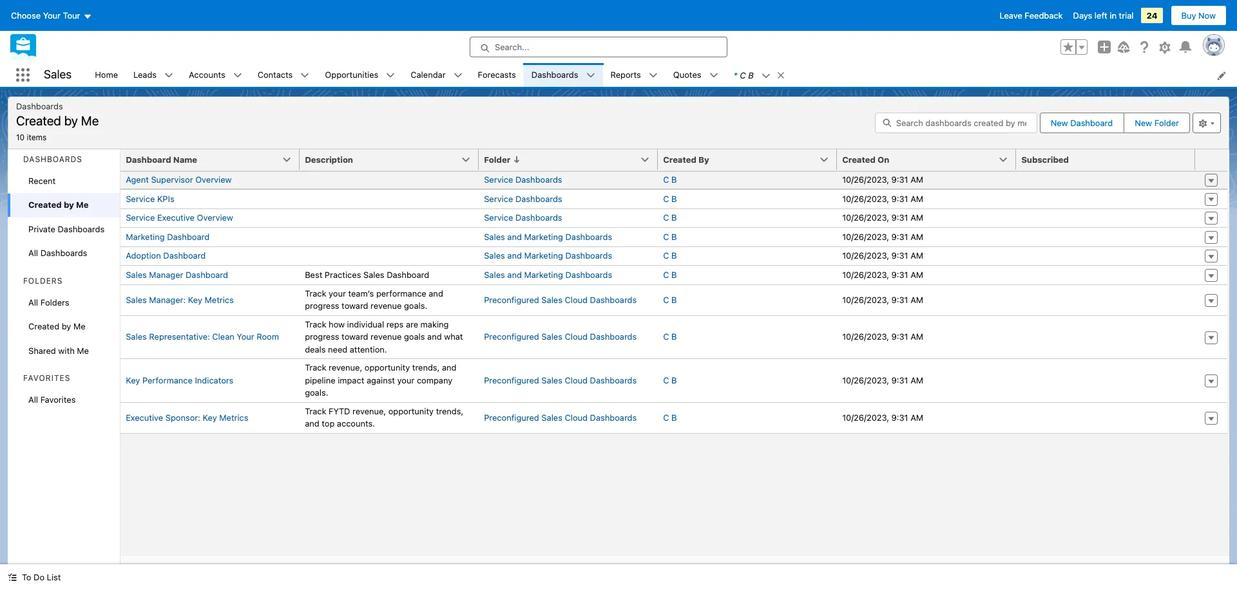 Task type: locate. For each thing, give the bounding box(es) containing it.
1 revenue from the top
[[371, 301, 402, 312]]

0 horizontal spatial key
[[126, 376, 140, 386]]

me down home link
[[81, 113, 99, 128]]

* c b
[[734, 70, 754, 80]]

0 vertical spatial by
[[64, 113, 78, 128]]

text default image inside quotes list item
[[709, 71, 718, 80]]

9 am from the top
[[911, 376, 924, 386]]

key performance indicators
[[126, 376, 234, 386]]

c b link for sales representative: clean your room
[[663, 332, 677, 343]]

2 10/26/2023, from the top
[[842, 194, 889, 204]]

by
[[699, 154, 709, 165]]

created
[[16, 113, 61, 128], [663, 154, 697, 165], [842, 154, 876, 165], [28, 200, 62, 210], [28, 322, 59, 332]]

10 9:31 from the top
[[892, 413, 908, 423]]

7 c b from the top
[[663, 295, 677, 305]]

1 cloud from the top
[[565, 295, 588, 305]]

representative:
[[149, 332, 210, 343]]

1 vertical spatial revenue,
[[353, 407, 386, 417]]

service kpis
[[126, 194, 174, 204]]

c b link
[[663, 175, 677, 185], [663, 194, 677, 204], [663, 213, 677, 223], [663, 232, 677, 242], [663, 251, 677, 261], [663, 270, 677, 280], [663, 295, 677, 305], [663, 332, 677, 343], [663, 376, 677, 386], [663, 413, 677, 423]]

4 am from the top
[[911, 232, 924, 242]]

1 service dashboards link from the top
[[484, 175, 562, 185]]

key left performance
[[126, 376, 140, 386]]

and inside track how individual reps are making progress toward revenue goals and what deals need attention.
[[427, 332, 442, 343]]

10/26/2023, 9:31 am for sales manager dashboard
[[842, 270, 924, 280]]

executive
[[157, 213, 195, 223], [126, 413, 163, 423]]

10/26/2023, for marketing dashboard
[[842, 232, 889, 242]]

text default image
[[233, 71, 242, 80], [386, 71, 395, 80], [453, 71, 462, 80], [586, 71, 595, 80], [709, 71, 718, 80], [762, 71, 771, 80], [513, 156, 521, 164], [8, 574, 17, 583]]

b inside list item
[[748, 70, 754, 80]]

key right the "manager:"
[[188, 295, 202, 305]]

and inside track fytd revenue, opportunity trends, and top accounts.
[[305, 419, 319, 430]]

c
[[740, 70, 746, 80], [663, 175, 669, 185], [663, 194, 669, 204], [663, 213, 669, 223], [663, 232, 669, 242], [663, 251, 669, 261], [663, 270, 669, 280], [663, 295, 669, 305], [663, 332, 669, 343], [663, 376, 669, 386], [663, 413, 669, 423]]

list containing home
[[87, 63, 1237, 87]]

overview down dashboard name cell
[[195, 175, 232, 185]]

contacts link
[[250, 63, 301, 87]]

2 sales and marketing dashboards link from the top
[[484, 251, 612, 261]]

am for marketing dashboard
[[911, 232, 924, 242]]

9:31 for service kpis
[[892, 194, 908, 204]]

dashboard down service executive overview link
[[167, 232, 210, 242]]

adoption dashboard
[[126, 251, 206, 261]]

2 horizontal spatial key
[[203, 413, 217, 423]]

1 vertical spatial created by me link
[[8, 315, 120, 339]]

3 preconfigured sales cloud dashboards from the top
[[484, 376, 637, 386]]

track for track revenue, opportunity trends, and pipeline impact against your company goals.
[[305, 363, 326, 373]]

accounts
[[189, 69, 225, 80]]

2 created by me link from the top
[[8, 315, 120, 339]]

key performance indicators link
[[126, 376, 234, 386]]

5 10/26/2023, from the top
[[842, 251, 889, 261]]

buy
[[1182, 10, 1196, 21]]

b for adoption dashboard
[[672, 251, 677, 261]]

2 new from the left
[[1135, 118, 1152, 128]]

2 created by me from the top
[[28, 322, 85, 332]]

cloud
[[565, 295, 588, 305], [565, 332, 588, 343], [565, 376, 588, 386], [565, 413, 588, 423]]

0 vertical spatial revenue
[[371, 301, 402, 312]]

c for agent supervisor overview
[[663, 175, 669, 185]]

2 service dashboards from the top
[[484, 194, 562, 204]]

new inside button
[[1135, 118, 1152, 128]]

goals. inside track your team's performance and progress toward revenue goals.
[[404, 301, 427, 312]]

4 preconfigured from the top
[[484, 413, 539, 423]]

trends, up 'company' at left
[[412, 363, 440, 373]]

2 10/26/2023, 9:31 am from the top
[[842, 194, 924, 204]]

9:31 for sales manager dashboard
[[892, 270, 908, 280]]

now
[[1199, 10, 1216, 21]]

making
[[421, 320, 449, 330]]

am for sales manager dashboard
[[911, 270, 924, 280]]

1 sales and marketing dashboards from the top
[[484, 232, 612, 242]]

text default image inside accounts list item
[[233, 71, 242, 80]]

sales representative: clean your room link
[[126, 332, 279, 343]]

2 vertical spatial service dashboards link
[[484, 213, 562, 223]]

metrics down the indicators
[[219, 413, 248, 423]]

am for agent supervisor overview
[[911, 175, 924, 185]]

and
[[507, 232, 522, 242], [507, 251, 522, 261], [507, 270, 522, 280], [429, 289, 443, 299], [427, 332, 442, 343], [442, 363, 457, 373], [305, 419, 319, 430]]

dashboard inside button
[[1071, 118, 1113, 128]]

track down best
[[305, 289, 326, 299]]

1 vertical spatial trends,
[[436, 407, 464, 417]]

1 vertical spatial your
[[237, 332, 254, 343]]

list item containing *
[[726, 63, 791, 87]]

3 sales and marketing dashboards from the top
[[484, 270, 612, 280]]

leave feedback link
[[1000, 10, 1063, 21]]

4 c b from the top
[[663, 232, 677, 242]]

9 9:31 from the top
[[892, 376, 908, 386]]

private dashboards
[[28, 224, 105, 234]]

private dashboards link
[[8, 218, 120, 242]]

c b for executive sponsor: key metrics
[[663, 413, 677, 423]]

trial
[[1119, 10, 1134, 21]]

dashboard up agent
[[126, 154, 171, 165]]

9:31 for adoption dashboard
[[892, 251, 908, 261]]

created by me for dashboards
[[28, 200, 89, 210]]

sales and marketing dashboards for sales manager dashboard
[[484, 270, 612, 280]]

group
[[1061, 39, 1088, 55]]

me right with
[[77, 346, 89, 356]]

1 vertical spatial sales and marketing dashboards link
[[484, 251, 612, 261]]

6 c b from the top
[[663, 270, 677, 280]]

folders up all folders
[[23, 276, 63, 286]]

all
[[28, 248, 38, 258], [28, 297, 38, 308], [28, 395, 38, 405]]

me inside shared with me link
[[77, 346, 89, 356]]

cell
[[300, 171, 479, 190], [1016, 171, 1196, 190], [300, 190, 479, 209], [1016, 190, 1196, 209], [300, 209, 479, 228], [1016, 209, 1196, 228], [300, 228, 479, 247], [1016, 228, 1196, 247], [300, 247, 479, 266], [1016, 247, 1196, 266], [1016, 266, 1196, 285], [1016, 285, 1196, 316], [1016, 316, 1196, 359], [1016, 359, 1196, 403], [1016, 403, 1196, 434]]

1 toward from the top
[[342, 301, 368, 312]]

sales manager dashboard
[[126, 270, 228, 280]]

2 sales and marketing dashboards from the top
[[484, 251, 612, 261]]

text default image right the * c b
[[776, 71, 785, 80]]

c b for key performance indicators
[[663, 376, 677, 386]]

track inside track fytd revenue, opportunity trends, and top accounts.
[[305, 407, 326, 417]]

trends, down 'company' at left
[[436, 407, 464, 417]]

b for service executive overview
[[672, 213, 677, 223]]

c for sales manager dashboard
[[663, 270, 669, 280]]

10 am from the top
[[911, 413, 924, 423]]

1 10/26/2023, 9:31 am from the top
[[842, 175, 924, 185]]

7 c b link from the top
[[663, 295, 677, 305]]

2 am from the top
[[911, 194, 924, 204]]

0 vertical spatial sales and marketing dashboards link
[[484, 232, 612, 242]]

c b for service kpis
[[663, 194, 677, 204]]

0 vertical spatial metrics
[[205, 295, 234, 305]]

am
[[911, 175, 924, 185], [911, 194, 924, 204], [911, 213, 924, 223], [911, 232, 924, 242], [911, 251, 924, 261], [911, 270, 924, 280], [911, 295, 924, 305], [911, 332, 924, 343], [911, 376, 924, 386], [911, 413, 924, 423]]

2 all from the top
[[28, 297, 38, 308]]

trends, inside 'track revenue, opportunity trends, and pipeline impact against your company goals.'
[[412, 363, 440, 373]]

0 horizontal spatial your
[[43, 10, 61, 21]]

0 vertical spatial service dashboards link
[[484, 175, 562, 185]]

track inside track how individual reps are making progress toward revenue goals and what deals need attention.
[[305, 320, 326, 330]]

all down shared
[[28, 395, 38, 405]]

1 vertical spatial favorites
[[40, 395, 76, 405]]

sales and marketing dashboards link
[[484, 232, 612, 242], [484, 251, 612, 261], [484, 270, 612, 280]]

2 cloud from the top
[[565, 332, 588, 343]]

service kpis link
[[126, 194, 174, 204]]

executive up marketing dashboard "link"
[[157, 213, 195, 223]]

cloud for track your team's performance and progress toward revenue goals.
[[565, 295, 588, 305]]

1 horizontal spatial your
[[397, 376, 415, 386]]

sales and marketing dashboards link for marketing dashboard
[[484, 232, 612, 242]]

text default image inside list item
[[762, 71, 771, 80]]

favorites down shared with me link in the bottom left of the page
[[40, 395, 76, 405]]

c b link for executive sponsor: key metrics
[[663, 413, 677, 423]]

preconfigured sales cloud dashboards for track fytd revenue, opportunity trends, and top accounts.
[[484, 413, 637, 423]]

3 am from the top
[[911, 213, 924, 223]]

text default image right reports
[[649, 71, 658, 80]]

0 vertical spatial service dashboards
[[484, 175, 562, 185]]

2 vertical spatial by
[[62, 322, 71, 332]]

track left how
[[305, 320, 326, 330]]

fytd
[[329, 407, 350, 417]]

1 vertical spatial all
[[28, 297, 38, 308]]

c for adoption dashboard
[[663, 251, 669, 261]]

accounts link
[[181, 63, 233, 87]]

leave
[[1000, 10, 1023, 21]]

0 horizontal spatial new
[[1051, 118, 1068, 128]]

revenue down reps
[[371, 332, 402, 343]]

key
[[188, 295, 202, 305], [126, 376, 140, 386], [203, 413, 217, 423]]

recent link
[[8, 169, 120, 193]]

0 vertical spatial progress
[[305, 301, 339, 312]]

2 revenue from the top
[[371, 332, 402, 343]]

dashboard
[[1071, 118, 1113, 128], [126, 154, 171, 165], [167, 232, 210, 242], [163, 251, 206, 261], [186, 270, 228, 280], [387, 270, 429, 280]]

revenue down performance
[[371, 301, 402, 312]]

b for sales manager: key metrics
[[672, 295, 677, 305]]

me up with
[[73, 322, 85, 332]]

0 vertical spatial your
[[329, 289, 346, 299]]

track inside 'track revenue, opportunity trends, and pipeline impact against your company goals.'
[[305, 363, 326, 373]]

your down the practices at the left of page
[[329, 289, 346, 299]]

1 service dashboards from the top
[[484, 175, 562, 185]]

1 vertical spatial folder
[[484, 154, 511, 165]]

progress up how
[[305, 301, 339, 312]]

0 vertical spatial created by me link
[[8, 193, 120, 218]]

executive left sponsor:
[[126, 413, 163, 423]]

8 am from the top
[[911, 332, 924, 343]]

what
[[444, 332, 463, 343]]

text default image for reports
[[649, 71, 658, 80]]

2 vertical spatial sales and marketing dashboards
[[484, 270, 612, 280]]

created by me link up with
[[8, 315, 120, 339]]

service
[[484, 175, 513, 185], [126, 194, 155, 204], [484, 194, 513, 204], [126, 213, 155, 223], [484, 213, 513, 223]]

1 vertical spatial sales and marketing dashboards
[[484, 251, 612, 261]]

4 9:31 from the top
[[892, 232, 908, 242]]

1 track from the top
[[305, 289, 326, 299]]

created by cell
[[658, 149, 845, 171]]

and inside track your team's performance and progress toward revenue goals.
[[429, 289, 443, 299]]

practices
[[325, 270, 361, 280]]

9:31 for service executive overview
[[892, 213, 908, 223]]

3 c b from the top
[[663, 213, 677, 223]]

1 horizontal spatial key
[[188, 295, 202, 305]]

text default image inside calendar list item
[[453, 71, 462, 80]]

your inside track your team's performance and progress toward revenue goals.
[[329, 289, 346, 299]]

created inside 'button'
[[842, 154, 876, 165]]

all for all favorites
[[28, 395, 38, 405]]

progress
[[305, 301, 339, 312], [305, 332, 339, 343]]

3 cloud from the top
[[565, 376, 588, 386]]

text default image inside dashboards list item
[[586, 71, 595, 80]]

b for service kpis
[[672, 194, 677, 204]]

me up private dashboards
[[76, 200, 89, 210]]

created by me
[[28, 200, 89, 210], [28, 322, 85, 332]]

5 c b link from the top
[[663, 251, 677, 261]]

created inside dashboards created by me 10 items
[[16, 113, 61, 128]]

goals. down pipeline
[[305, 388, 328, 399]]

choose your tour button
[[10, 5, 92, 26]]

me
[[81, 113, 99, 128], [76, 200, 89, 210], [73, 322, 85, 332], [77, 346, 89, 356]]

0 horizontal spatial your
[[329, 289, 346, 299]]

0 vertical spatial folders
[[23, 276, 63, 286]]

your right clean
[[237, 332, 254, 343]]

subscribed button
[[1016, 149, 1196, 170]]

actions image
[[1196, 149, 1228, 170]]

1 vertical spatial progress
[[305, 332, 339, 343]]

marketing for adoption dashboard
[[524, 251, 563, 261]]

text default image inside opportunities list item
[[386, 71, 395, 80]]

text default image inside leads list item
[[164, 71, 173, 80]]

manager:
[[149, 295, 186, 305]]

2 track from the top
[[305, 320, 326, 330]]

revenue, up accounts.
[[353, 407, 386, 417]]

4 cloud from the top
[[565, 413, 588, 423]]

marketing for sales manager dashboard
[[524, 270, 563, 280]]

reports link
[[603, 63, 649, 87]]

created by me for with
[[28, 322, 85, 332]]

6 9:31 from the top
[[892, 270, 908, 280]]

10/26/2023, 9:31 am for key performance indicators
[[842, 376, 924, 386]]

4 track from the top
[[305, 407, 326, 417]]

3 preconfigured from the top
[[484, 376, 539, 386]]

new inside button
[[1051, 118, 1068, 128]]

10 10/26/2023, from the top
[[842, 413, 889, 423]]

2 preconfigured from the top
[[484, 332, 539, 343]]

progress inside track your team's performance and progress toward revenue goals.
[[305, 301, 339, 312]]

1 horizontal spatial goals.
[[404, 301, 427, 312]]

preconfigured sales cloud dashboards link
[[484, 295, 637, 305], [484, 332, 637, 343], [484, 376, 637, 386], [484, 413, 637, 423]]

to
[[22, 573, 31, 583]]

created by me link up private dashboards
[[8, 193, 120, 218]]

8 c b link from the top
[[663, 332, 677, 343]]

0 horizontal spatial folder
[[484, 154, 511, 165]]

1 vertical spatial opportunity
[[388, 407, 434, 417]]

trends, inside track fytd revenue, opportunity trends, and top accounts.
[[436, 407, 464, 417]]

created down recent
[[28, 200, 62, 210]]

leads
[[133, 69, 157, 80]]

dashboards inside dashboards created by me 10 items
[[16, 101, 63, 111]]

overview up marketing dashboard "link"
[[197, 213, 233, 223]]

opportunity up against
[[365, 363, 410, 373]]

sales representative: clean your room
[[126, 332, 279, 343]]

10/26/2023, 9:31 am
[[842, 175, 924, 185], [842, 194, 924, 204], [842, 213, 924, 223], [842, 232, 924, 242], [842, 251, 924, 261], [842, 270, 924, 280], [842, 295, 924, 305], [842, 332, 924, 343], [842, 376, 924, 386], [842, 413, 924, 423]]

created by me up shared with me
[[28, 322, 85, 332]]

3 10/26/2023, 9:31 am from the top
[[842, 213, 924, 223]]

am for executive sponsor: key metrics
[[911, 413, 924, 423]]

4 10/26/2023, 9:31 am from the top
[[842, 232, 924, 242]]

folders up shared with me
[[40, 297, 69, 308]]

contacts list item
[[250, 63, 317, 87]]

1 horizontal spatial your
[[237, 332, 254, 343]]

forecasts
[[478, 69, 516, 80]]

2 service dashboards link from the top
[[484, 194, 562, 204]]

1 created by me from the top
[[28, 200, 89, 210]]

1 vertical spatial service dashboards
[[484, 194, 562, 204]]

created inside button
[[663, 154, 697, 165]]

executive sponsor: key metrics link
[[126, 413, 248, 423]]

cloud for track how individual reps are making progress toward revenue goals and what deals need attention.
[[565, 332, 588, 343]]

created left on
[[842, 154, 876, 165]]

1 vertical spatial key
[[126, 376, 140, 386]]

created on button
[[837, 149, 1016, 170]]

1 sales and marketing dashboards link from the top
[[484, 232, 612, 242]]

10 10/26/2023, 9:31 am from the top
[[842, 413, 924, 423]]

created up items at the top of the page
[[16, 113, 61, 128]]

tour
[[63, 10, 80, 21]]

track up top
[[305, 407, 326, 417]]

1 all from the top
[[28, 248, 38, 258]]

progress up "deals"
[[305, 332, 339, 343]]

0 vertical spatial folder
[[1155, 118, 1179, 128]]

dashboard name cell
[[121, 149, 308, 171]]

text default image
[[776, 71, 785, 80], [164, 71, 173, 80], [301, 71, 310, 80], [649, 71, 658, 80]]

your inside choose your tour dropdown button
[[43, 10, 61, 21]]

0 vertical spatial your
[[43, 10, 61, 21]]

shared with me link
[[8, 339, 120, 363]]

marketing dashboard
[[126, 232, 210, 242]]

am for sales representative: clean your room
[[911, 332, 924, 343]]

revenue, inside 'track revenue, opportunity trends, and pipeline impact against your company goals.'
[[329, 363, 362, 373]]

3 service dashboards from the top
[[484, 213, 562, 223]]

created on cell
[[837, 149, 1024, 171]]

6 c b link from the top
[[663, 270, 677, 280]]

description cell
[[300, 149, 487, 171]]

revenue, inside track fytd revenue, opportunity trends, and top accounts.
[[353, 407, 386, 417]]

3 9:31 from the top
[[892, 213, 908, 223]]

favorites up all favorites
[[23, 374, 70, 383]]

revenue inside track how individual reps are making progress toward revenue goals and what deals need attention.
[[371, 332, 402, 343]]

1 9:31 from the top
[[892, 175, 908, 185]]

your left 'tour'
[[43, 10, 61, 21]]

text default image for quotes
[[709, 71, 718, 80]]

5 9:31 from the top
[[892, 251, 908, 261]]

sales and marketing dashboards link for sales manager dashboard
[[484, 270, 612, 280]]

0 vertical spatial created by me
[[28, 200, 89, 210]]

created by me link
[[8, 193, 120, 218], [8, 315, 120, 339]]

3 all from the top
[[28, 395, 38, 405]]

1 c b link from the top
[[663, 175, 677, 185]]

1 am from the top
[[911, 175, 924, 185]]

goals.
[[404, 301, 427, 312], [305, 388, 328, 399]]

2 preconfigured sales cloud dashboards link from the top
[[484, 332, 637, 343]]

dashboard up 'subscribed' button on the right top of the page
[[1071, 118, 1113, 128]]

0 vertical spatial opportunity
[[365, 363, 410, 373]]

2 vertical spatial sales and marketing dashboards link
[[484, 270, 612, 280]]

2 c b link from the top
[[663, 194, 677, 204]]

track for track fytd revenue, opportunity trends, and top accounts.
[[305, 407, 326, 417]]

8 9:31 from the top
[[892, 332, 908, 343]]

c for sales representative: clean your room
[[663, 332, 669, 343]]

1 created by me link from the top
[[8, 193, 120, 218]]

2 preconfigured sales cloud dashboards from the top
[[484, 332, 637, 343]]

1 vertical spatial overview
[[197, 213, 233, 223]]

4 c b link from the top
[[663, 232, 677, 242]]

0 vertical spatial favorites
[[23, 374, 70, 383]]

all down private
[[28, 248, 38, 258]]

list
[[87, 63, 1237, 87]]

3 10/26/2023, from the top
[[842, 213, 889, 223]]

cloud for track fytd revenue, opportunity trends, and top accounts.
[[565, 413, 588, 423]]

2 vertical spatial service dashboards
[[484, 213, 562, 223]]

2 vertical spatial key
[[203, 413, 217, 423]]

7 am from the top
[[911, 295, 924, 305]]

track fytd revenue, opportunity trends, and top accounts.
[[305, 407, 464, 430]]

how
[[329, 320, 345, 330]]

toward down individual
[[342, 332, 368, 343]]

10/26/2023, 9:31 am for adoption dashboard
[[842, 251, 924, 261]]

opportunity inside 'track revenue, opportunity trends, and pipeline impact against your company goals.'
[[365, 363, 410, 373]]

all up shared
[[28, 297, 38, 308]]

10/26/2023, 9:31 am for sales representative: clean your room
[[842, 332, 924, 343]]

text default image inside reports list item
[[649, 71, 658, 80]]

2 toward from the top
[[342, 332, 368, 343]]

name
[[173, 154, 197, 165]]

2 c b from the top
[[663, 194, 677, 204]]

opportunity inside track fytd revenue, opportunity trends, and top accounts.
[[388, 407, 434, 417]]

progress inside track how individual reps are making progress toward revenue goals and what deals need attention.
[[305, 332, 339, 343]]

0 vertical spatial goals.
[[404, 301, 427, 312]]

company
[[417, 376, 453, 386]]

overview
[[195, 175, 232, 185], [197, 213, 233, 223]]

goals
[[404, 332, 425, 343]]

5 c b from the top
[[663, 251, 677, 261]]

1 progress from the top
[[305, 301, 339, 312]]

0 vertical spatial trends,
[[412, 363, 440, 373]]

1 vertical spatial by
[[64, 200, 74, 210]]

new up subscribed cell
[[1135, 118, 1152, 128]]

1 vertical spatial goals.
[[305, 388, 328, 399]]

grid
[[121, 149, 1228, 434]]

1 vertical spatial created by me
[[28, 322, 85, 332]]

1 horizontal spatial folder
[[1155, 118, 1179, 128]]

b for key performance indicators
[[672, 376, 677, 386]]

folder
[[1155, 118, 1179, 128], [484, 154, 511, 165]]

7 10/26/2023, from the top
[[842, 295, 889, 305]]

0 vertical spatial sales and marketing dashboards
[[484, 232, 612, 242]]

key for manager:
[[188, 295, 202, 305]]

9:31 for sales representative: clean your room
[[892, 332, 908, 343]]

9 10/26/2023, 9:31 am from the top
[[842, 376, 924, 386]]

revenue, up impact at the left bottom of page
[[329, 363, 362, 373]]

service for agent supervisor overview
[[484, 175, 513, 185]]

track up pipeline
[[305, 363, 326, 373]]

1 c b from the top
[[663, 175, 677, 185]]

10/26/2023, for sales manager: key metrics
[[842, 295, 889, 305]]

3 preconfigured sales cloud dashboards link from the top
[[484, 376, 637, 386]]

10/26/2023, for adoption dashboard
[[842, 251, 889, 261]]

am for service executive overview
[[911, 213, 924, 223]]

0 vertical spatial toward
[[342, 301, 368, 312]]

4 preconfigured sales cloud dashboards link from the top
[[484, 413, 637, 423]]

metrics up clean
[[205, 295, 234, 305]]

your right against
[[397, 376, 415, 386]]

7 9:31 from the top
[[892, 295, 908, 305]]

5 am from the top
[[911, 251, 924, 261]]

track inside track your team's performance and progress toward revenue goals.
[[305, 289, 326, 299]]

9 c b link from the top
[[663, 376, 677, 386]]

track how individual reps are making progress toward revenue goals and what deals need attention.
[[305, 320, 463, 355]]

c b for adoption dashboard
[[663, 251, 677, 261]]

new up subscribed
[[1051, 118, 1068, 128]]

1 vertical spatial toward
[[342, 332, 368, 343]]

created on
[[842, 154, 890, 165]]

grid containing dashboard name
[[121, 149, 1228, 434]]

10/26/2023, 9:31 am for sales manager: key metrics
[[842, 295, 924, 305]]

in
[[1110, 10, 1117, 21]]

1 horizontal spatial new
[[1135, 118, 1152, 128]]

2 vertical spatial all
[[28, 395, 38, 405]]

goals. inside 'track revenue, opportunity trends, and pipeline impact against your company goals.'
[[305, 388, 328, 399]]

10/26/2023, for sales manager dashboard
[[842, 270, 889, 280]]

preconfigured for track your team's performance and progress toward revenue goals.
[[484, 295, 539, 305]]

dashboard up performance
[[387, 270, 429, 280]]

created left the 'by'
[[663, 154, 697, 165]]

preconfigured sales cloud dashboards link for track revenue, opportunity trends, and pipeline impact against your company goals.
[[484, 376, 637, 386]]

your inside 'track revenue, opportunity trends, and pipeline impact against your company goals.'
[[397, 376, 415, 386]]

sponsor:
[[165, 413, 200, 423]]

1 preconfigured sales cloud dashboards link from the top
[[484, 295, 637, 305]]

and inside 'track revenue, opportunity trends, and pipeline impact against your company goals.'
[[442, 363, 457, 373]]

0 vertical spatial revenue,
[[329, 363, 362, 373]]

6 10/26/2023, 9:31 am from the top
[[842, 270, 924, 280]]

8 10/26/2023, 9:31 am from the top
[[842, 332, 924, 343]]

5 10/26/2023, 9:31 am from the top
[[842, 251, 924, 261]]

c for sales manager: key metrics
[[663, 295, 669, 305]]

marketing for marketing dashboard
[[524, 232, 563, 242]]

choose
[[11, 10, 41, 21]]

0 vertical spatial key
[[188, 295, 202, 305]]

1 vertical spatial metrics
[[219, 413, 248, 423]]

text default image inside 'contacts' list item
[[301, 71, 310, 80]]

text default image for leads
[[164, 71, 173, 80]]

0 vertical spatial all
[[28, 248, 38, 258]]

b for executive sponsor: key metrics
[[672, 413, 677, 423]]

0 vertical spatial overview
[[195, 175, 232, 185]]

sales manager dashboard link
[[126, 270, 228, 280]]

goals. up are
[[404, 301, 427, 312]]

4 preconfigured sales cloud dashboards from the top
[[484, 413, 637, 423]]

opportunity down 'company' at left
[[388, 407, 434, 417]]

1 preconfigured sales cloud dashboards from the top
[[484, 295, 637, 305]]

actions cell
[[1196, 149, 1228, 171]]

toward down team's
[[342, 301, 368, 312]]

6 am from the top
[[911, 270, 924, 280]]

2 progress from the top
[[305, 332, 339, 343]]

dashboards list item
[[524, 63, 603, 87]]

opportunity
[[365, 363, 410, 373], [388, 407, 434, 417]]

text default image right contacts
[[301, 71, 310, 80]]

list item
[[726, 63, 791, 87]]

9 c b from the top
[[663, 376, 677, 386]]

created by me down recent 'link'
[[28, 200, 89, 210]]

1 preconfigured from the top
[[484, 295, 539, 305]]

key right sponsor:
[[203, 413, 217, 423]]

3 track from the top
[[305, 363, 326, 373]]

10 c b link from the top
[[663, 413, 677, 423]]

4 10/26/2023, from the top
[[842, 232, 889, 242]]

1 vertical spatial service dashboards link
[[484, 194, 562, 204]]

3 c b link from the top
[[663, 213, 677, 223]]

b for sales manager dashboard
[[672, 270, 677, 280]]

1 new from the left
[[1051, 118, 1068, 128]]

1 vertical spatial revenue
[[371, 332, 402, 343]]

preconfigured sales cloud dashboards link for track your team's performance and progress toward revenue goals.
[[484, 295, 637, 305]]

folders
[[23, 276, 63, 286], [40, 297, 69, 308]]

1 vertical spatial your
[[397, 376, 415, 386]]

metrics
[[205, 295, 234, 305], [219, 413, 248, 423]]

0 horizontal spatial goals.
[[305, 388, 328, 399]]

3 sales and marketing dashboards link from the top
[[484, 270, 612, 280]]

9 10/26/2023, from the top
[[842, 376, 889, 386]]

1 10/26/2023, from the top
[[842, 175, 889, 185]]

c for marketing dashboard
[[663, 232, 669, 242]]

to do list
[[22, 573, 61, 583]]

text default image right leads in the top left of the page
[[164, 71, 173, 80]]

service dashboards for agent supervisor overview
[[484, 175, 562, 185]]



Task type: describe. For each thing, give the bounding box(es) containing it.
track for track your team's performance and progress toward revenue goals.
[[305, 289, 326, 299]]

sales and marketing dashboards for marketing dashboard
[[484, 232, 612, 242]]

all dashboards link
[[8, 242, 120, 266]]

search... button
[[470, 37, 728, 57]]

10/26/2023, for sales representative: clean your room
[[842, 332, 889, 343]]

feedback
[[1025, 10, 1063, 21]]

text default image for contacts
[[301, 71, 310, 80]]

c b for marketing dashboard
[[663, 232, 677, 242]]

toward inside track your team's performance and progress toward revenue goals.
[[342, 301, 368, 312]]

am for adoption dashboard
[[911, 251, 924, 261]]

b for sales representative: clean your room
[[672, 332, 677, 343]]

c for service executive overview
[[663, 213, 669, 223]]

performance
[[142, 376, 193, 386]]

accounts list item
[[181, 63, 250, 87]]

10/26/2023, 9:31 am for agent supervisor overview
[[842, 175, 924, 185]]

new dashboard button
[[1041, 113, 1123, 133]]

dashboards link
[[524, 63, 586, 87]]

dashboard name
[[126, 154, 197, 165]]

quotes list item
[[666, 63, 726, 87]]

24
[[1147, 10, 1158, 21]]

10/26/2023, for service executive overview
[[842, 213, 889, 223]]

buy now
[[1182, 10, 1216, 21]]

new dashboard
[[1051, 118, 1113, 128]]

private
[[28, 224, 55, 234]]

by inside dashboards created by me 10 items
[[64, 113, 78, 128]]

calendar link
[[403, 63, 453, 87]]

me for created by me 'link' for dashboards
[[76, 200, 89, 210]]

cloud for track revenue, opportunity trends, and pipeline impact against your company goals.
[[565, 376, 588, 386]]

leave feedback
[[1000, 10, 1063, 21]]

shared
[[28, 346, 56, 356]]

pipeline
[[305, 376, 336, 386]]

preconfigured for track fytd revenue, opportunity trends, and top accounts.
[[484, 413, 539, 423]]

b for agent supervisor overview
[[672, 175, 677, 185]]

agent
[[126, 175, 149, 185]]

track revenue, opportunity trends, and pipeline impact against your company goals.
[[305, 363, 457, 399]]

impact
[[338, 376, 364, 386]]

service executive overview
[[126, 213, 233, 223]]

folder cell
[[479, 149, 666, 171]]

folder inside "new folder" button
[[1155, 118, 1179, 128]]

search...
[[495, 42, 529, 52]]

10/26/2023, for service kpis
[[842, 194, 889, 204]]

quotes
[[673, 69, 701, 80]]

service dashboards link for agent supervisor overview
[[484, 175, 562, 185]]

dashboard up sales manager dashboard
[[163, 251, 206, 261]]

dashboards created by me 10 items
[[16, 101, 99, 142]]

preconfigured sales cloud dashboards for track how individual reps are making progress toward revenue goals and what deals need attention.
[[484, 332, 637, 343]]

track for track how individual reps are making progress toward revenue goals and what deals need attention.
[[305, 320, 326, 330]]

dashboard name button
[[121, 149, 300, 170]]

*
[[734, 70, 738, 80]]

calendar
[[411, 69, 446, 80]]

all for all folders
[[28, 297, 38, 308]]

service executive overview link
[[126, 213, 233, 223]]

c for service kpis
[[663, 194, 669, 204]]

created up shared
[[28, 322, 59, 332]]

sales manager: key metrics
[[126, 295, 234, 305]]

folder inside folder button
[[484, 154, 511, 165]]

service dashboards link for service executive overview
[[484, 213, 562, 223]]

dashboards inside list item
[[532, 69, 578, 80]]

dashboard up sales manager: key metrics
[[186, 270, 228, 280]]

new for new folder
[[1135, 118, 1152, 128]]

reports list item
[[603, 63, 666, 87]]

sales and marketing dashboards for adoption dashboard
[[484, 251, 612, 261]]

created by
[[663, 154, 709, 165]]

indicators
[[195, 376, 234, 386]]

against
[[367, 376, 395, 386]]

preconfigured sales cloud dashboards link for track how individual reps are making progress toward revenue goals and what deals need attention.
[[484, 332, 637, 343]]

all favorites
[[28, 395, 76, 405]]

choose your tour
[[11, 10, 80, 21]]

9:31 for agent supervisor overview
[[892, 175, 908, 185]]

c for key performance indicators
[[663, 376, 669, 386]]

attention.
[[350, 345, 387, 355]]

10/26/2023, for key performance indicators
[[842, 376, 889, 386]]

all dashboards
[[28, 248, 87, 258]]

room
[[257, 332, 279, 343]]

do
[[34, 573, 45, 583]]

individual
[[347, 320, 384, 330]]

toward inside track how individual reps are making progress toward revenue goals and what deals need attention.
[[342, 332, 368, 343]]

service for service executive overview
[[484, 213, 513, 223]]

are
[[406, 320, 418, 330]]

new for new dashboard
[[1051, 118, 1068, 128]]

with
[[58, 346, 75, 356]]

c inside list item
[[740, 70, 746, 80]]

new folder
[[1135, 118, 1179, 128]]

c b link for sales manager dashboard
[[663, 270, 677, 280]]

c b for agent supervisor overview
[[663, 175, 677, 185]]

top
[[322, 419, 335, 430]]

preconfigured for track revenue, opportunity trends, and pipeline impact against your company goals.
[[484, 376, 539, 386]]

1 vertical spatial executive
[[126, 413, 163, 423]]

service dashboards for service executive overview
[[484, 213, 562, 223]]

best practices sales dashboard
[[305, 270, 429, 280]]

preconfigured sales cloud dashboards for track revenue, opportunity trends, and pipeline impact against your company goals.
[[484, 376, 637, 386]]

adoption dashboard link
[[126, 251, 206, 261]]

c b link for service executive overview
[[663, 213, 677, 223]]

text default image inside folder button
[[513, 156, 521, 164]]

c b link for key performance indicators
[[663, 376, 677, 386]]

kpis
[[157, 194, 174, 204]]

key for sponsor:
[[203, 413, 217, 423]]

service for service kpis
[[484, 194, 513, 204]]

10/26/2023, 9:31 am for service kpis
[[842, 194, 924, 204]]

subscribed
[[1022, 154, 1069, 165]]

Search dashboards created by me... text field
[[875, 113, 1037, 133]]

me inside dashboards created by me 10 items
[[81, 113, 99, 128]]

sales manager: key metrics link
[[126, 295, 234, 305]]

agent supervisor overview link
[[126, 175, 232, 185]]

service dashboards link for service kpis
[[484, 194, 562, 204]]

to do list button
[[0, 565, 69, 591]]

performance
[[376, 289, 426, 299]]

all favorites link
[[8, 389, 120, 413]]

c b for service executive overview
[[663, 213, 677, 223]]

home link
[[87, 63, 126, 87]]

accounts.
[[337, 419, 375, 430]]

description
[[305, 154, 353, 165]]

dashboard inside button
[[126, 154, 171, 165]]

all for all dashboards
[[28, 248, 38, 258]]

c for executive sponsor: key metrics
[[663, 413, 669, 423]]

leads list item
[[126, 63, 181, 87]]

preconfigured sales cloud dashboards for track your team's performance and progress toward revenue goals.
[[484, 295, 637, 305]]

your inside "grid"
[[237, 332, 254, 343]]

agent supervisor overview
[[126, 175, 232, 185]]

c b link for adoption dashboard
[[663, 251, 677, 261]]

c b link for sales manager: key metrics
[[663, 295, 677, 305]]

calendar list item
[[403, 63, 470, 87]]

9:31 for key performance indicators
[[892, 376, 908, 386]]

opportunities link
[[317, 63, 386, 87]]

revenue inside track your team's performance and progress toward revenue goals.
[[371, 301, 402, 312]]

me for shared with me link in the bottom left of the page
[[77, 346, 89, 356]]

0 vertical spatial executive
[[157, 213, 195, 223]]

adoption
[[126, 251, 161, 261]]

text default image inside to do list button
[[8, 574, 17, 583]]

9:31 for executive sponsor: key metrics
[[892, 413, 908, 423]]

created by button
[[658, 149, 837, 170]]

9:31 for sales manager: key metrics
[[892, 295, 908, 305]]

subscribed cell
[[1016, 149, 1203, 171]]

all folders link
[[8, 291, 120, 315]]

quotes link
[[666, 63, 709, 87]]

home
[[95, 69, 118, 80]]

opportunities list item
[[317, 63, 403, 87]]

text default image for opportunities
[[386, 71, 395, 80]]

c b for sales manager: key metrics
[[663, 295, 677, 305]]

days left in trial
[[1073, 10, 1134, 21]]

text default image for accounts
[[233, 71, 242, 80]]

folder button
[[479, 149, 658, 170]]

description button
[[300, 149, 479, 170]]

c b link for agent supervisor overview
[[663, 175, 677, 185]]

opportunities
[[325, 69, 378, 80]]

me for created by me 'link' corresponding to with
[[73, 322, 85, 332]]

created by me link for dashboards
[[8, 193, 120, 218]]

c b link for service kpis
[[663, 194, 677, 204]]

c b for sales manager dashboard
[[663, 270, 677, 280]]

10
[[16, 132, 25, 142]]

clean
[[212, 332, 234, 343]]

metrics for sales manager: key metrics
[[205, 295, 234, 305]]

by for recent
[[64, 200, 74, 210]]

forecasts link
[[470, 63, 524, 87]]

shared with me
[[28, 346, 89, 356]]

10/26/2023, for agent supervisor overview
[[842, 175, 889, 185]]

track your team's performance and progress toward revenue goals.
[[305, 289, 443, 312]]

items
[[27, 132, 47, 142]]

left
[[1095, 10, 1108, 21]]

new folder button
[[1124, 113, 1190, 133]]

c b link for marketing dashboard
[[663, 232, 677, 242]]

1 vertical spatial folders
[[40, 297, 69, 308]]

10/26/2023, for executive sponsor: key metrics
[[842, 413, 889, 423]]

days
[[1073, 10, 1093, 21]]

text default image for *
[[762, 71, 771, 80]]

preconfigured sales cloud dashboards link for track fytd revenue, opportunity trends, and top accounts.
[[484, 413, 637, 423]]

overview for agent supervisor overview
[[195, 175, 232, 185]]

metrics for executive sponsor: key metrics
[[219, 413, 248, 423]]

b for marketing dashboard
[[672, 232, 677, 242]]

am for sales manager: key metrics
[[911, 295, 924, 305]]

text default image for dashboards
[[586, 71, 595, 80]]

list
[[47, 573, 61, 583]]

buy now button
[[1171, 5, 1227, 26]]



Task type: vqa. For each thing, say whether or not it's contained in the screenshot.
'REVENUE' in the Track your team's performance and progress toward revenue goals.
yes



